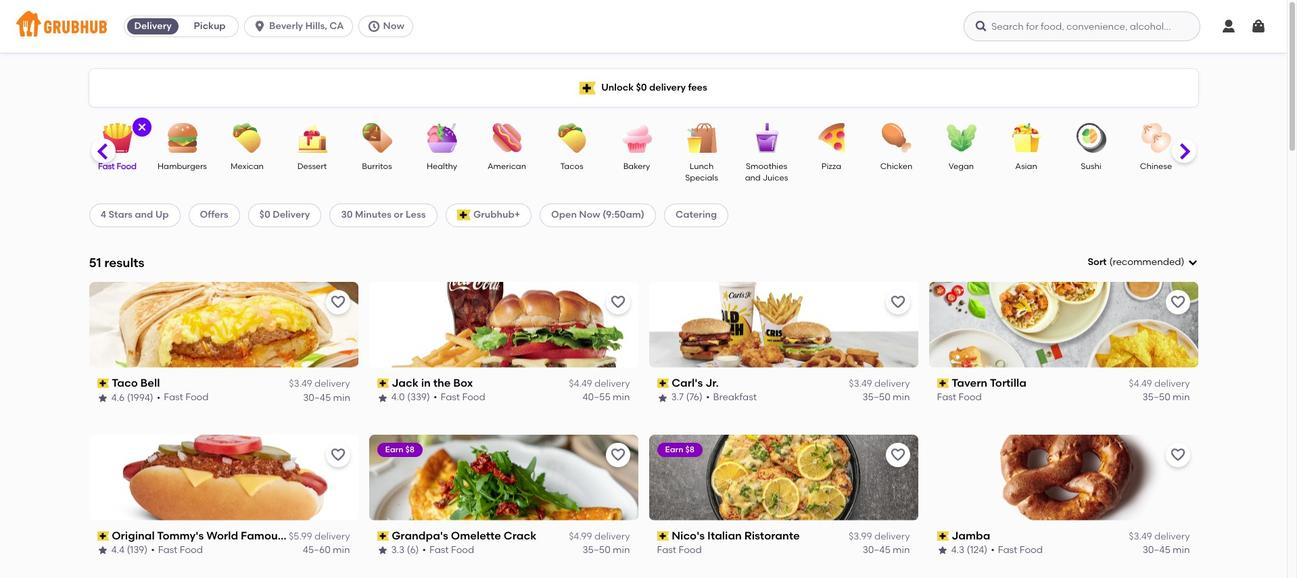 Task type: locate. For each thing, give the bounding box(es) containing it.
1 horizontal spatial delivery
[[273, 209, 310, 221]]

grubhub plus flag logo image for unlock $0 delivery fees
[[580, 82, 596, 94]]

35–50
[[863, 392, 891, 404], [1143, 392, 1171, 404], [583, 545, 611, 556]]

1 horizontal spatial 35–50
[[863, 392, 891, 404]]

delivery for jack in the box
[[595, 378, 630, 390]]

star icon image for grandpa's
[[377, 546, 388, 556]]

none field containing sort
[[1088, 256, 1199, 270]]

pickup button
[[181, 16, 238, 37]]

subscription pass image for jack
[[377, 379, 389, 388]]

now
[[383, 20, 405, 32], [579, 209, 601, 221]]

or
[[394, 209, 404, 221]]

0 horizontal spatial $4.49
[[569, 378, 592, 390]]

save this restaurant image
[[610, 294, 626, 310], [890, 294, 906, 310], [1170, 294, 1187, 310], [330, 447, 346, 463], [890, 447, 906, 463]]

hills,
[[306, 20, 327, 32]]

bakery image
[[613, 123, 661, 153]]

fast food down tavern
[[938, 392, 982, 404]]

and down 'smoothies'
[[745, 173, 761, 183]]

1 horizontal spatial fast food
[[657, 545, 702, 556]]

2 earn $8 from the left
[[665, 445, 695, 454]]

0 horizontal spatial 35–50 min
[[583, 545, 630, 556]]

30
[[341, 209, 353, 221]]

delivery for nico's italian ristorante
[[875, 531, 910, 543]]

$0 right unlock
[[636, 82, 647, 93]]

subscription pass image left jack
[[377, 379, 389, 388]]

subscription pass image
[[97, 379, 109, 388], [377, 379, 389, 388], [657, 379, 669, 388], [938, 379, 949, 388], [377, 532, 389, 541], [657, 532, 669, 541], [938, 532, 949, 541]]

40–55
[[583, 392, 611, 404]]

sushi
[[1082, 162, 1102, 171]]

main navigation navigation
[[0, 0, 1288, 53]]

0 horizontal spatial now
[[383, 20, 405, 32]]

0 horizontal spatial and
[[135, 209, 153, 221]]

None field
[[1088, 256, 1199, 270]]

subscription pass image left jamba
[[938, 532, 949, 541]]

asian image
[[1003, 123, 1051, 153]]

(76)
[[686, 392, 703, 404]]

0 vertical spatial and
[[745, 173, 761, 183]]

min
[[333, 392, 350, 404], [613, 392, 630, 404], [893, 392, 910, 404], [1173, 392, 1191, 404], [333, 545, 350, 556], [613, 545, 630, 556], [893, 545, 910, 556], [1173, 545, 1191, 556]]

fast food
[[98, 162, 137, 171], [938, 392, 982, 404], [657, 545, 702, 556]]

• right (76)
[[706, 392, 710, 404]]

(
[[1110, 256, 1113, 268]]

now right ca
[[383, 20, 405, 32]]

min for jamba
[[1173, 545, 1191, 556]]

0 horizontal spatial 30–45 min
[[303, 392, 350, 404]]

healthy
[[427, 162, 457, 171]]

lunch
[[690, 162, 714, 171]]

2 $4.49 from the left
[[1130, 378, 1153, 390]]

$0 delivery
[[260, 209, 310, 221]]

$8
[[406, 445, 415, 454], [686, 445, 695, 454]]

save this restaurant button for carl's jr.
[[886, 290, 910, 314]]

food down fast food image
[[117, 162, 137, 171]]

3.3 (6)
[[391, 545, 419, 556]]

• right '(124)'
[[991, 545, 995, 556]]

0 vertical spatial grubhub plus flag logo image
[[580, 82, 596, 94]]

star icon image for original
[[97, 546, 108, 556]]

subscription pass image left nico's on the right of page
[[657, 532, 669, 541]]

0 horizontal spatial earn
[[385, 445, 404, 454]]

star icon image
[[97, 393, 108, 404], [377, 393, 388, 404], [657, 393, 668, 404], [97, 546, 108, 556], [377, 546, 388, 556], [938, 546, 948, 556]]

4 stars and up
[[100, 209, 169, 221]]

delivery for carl's jr.
[[875, 378, 910, 390]]

• right "(6)"
[[423, 545, 426, 556]]

and inside smoothies and juices
[[745, 173, 761, 183]]

subscription pass image for carl's
[[657, 379, 669, 388]]

min for taco bell
[[333, 392, 350, 404]]

earn down the 3.7
[[665, 445, 684, 454]]

1 vertical spatial $0
[[260, 209, 271, 221]]

american image
[[483, 123, 531, 153]]

star icon image for carl's
[[657, 393, 668, 404]]

star icon image left 4.0
[[377, 393, 388, 404]]

star icon image for jack
[[377, 393, 388, 404]]

fees
[[688, 82, 708, 93]]

3.7 (76)
[[672, 392, 703, 404]]

$8 down the 4.0 (339)
[[406, 445, 415, 454]]

0 horizontal spatial $3.49
[[289, 378, 312, 390]]

2 horizontal spatial 30–45 min
[[1143, 545, 1191, 556]]

save this restaurant button for jack in the box
[[606, 290, 630, 314]]

30–45 for bell
[[303, 392, 331, 404]]

hamburgers image
[[159, 123, 206, 153]]

food down nico's on the right of page
[[679, 545, 702, 556]]

2 horizontal spatial 35–50
[[1143, 392, 1171, 404]]

nico's italian ristorante
[[672, 530, 800, 542]]

1 horizontal spatial $3.49 delivery
[[849, 378, 910, 390]]

(9:50am)
[[603, 209, 645, 221]]

italian
[[708, 530, 742, 542]]

1 horizontal spatial earn $8
[[665, 445, 695, 454]]

1 horizontal spatial $3.49
[[849, 378, 873, 390]]

1 vertical spatial fast food
[[938, 392, 982, 404]]

delivery for grandpa's omelette crack
[[595, 531, 630, 543]]

0 horizontal spatial earn $8
[[385, 445, 415, 454]]

1 horizontal spatial and
[[745, 173, 761, 183]]

earn
[[385, 445, 404, 454], [665, 445, 684, 454]]

0 horizontal spatial $3.49 delivery
[[289, 378, 350, 390]]

$4.99 delivery
[[569, 531, 630, 543]]

0 horizontal spatial save this restaurant image
[[330, 294, 346, 310]]

2 horizontal spatial save this restaurant image
[[1170, 447, 1187, 463]]

unlock $0 delivery fees
[[602, 82, 708, 93]]

1 horizontal spatial hamburgers
[[286, 530, 353, 542]]

star icon image left 3.3
[[377, 546, 388, 556]]

earn $8 down the 3.7
[[665, 445, 695, 454]]

save this restaurant image for tavern tortilla
[[1170, 294, 1187, 310]]

1 horizontal spatial $8
[[686, 445, 695, 454]]

0 horizontal spatial hamburgers
[[158, 162, 207, 171]]

food down grandpa's omelette crack
[[451, 545, 475, 556]]

save this restaurant image for carl's jr.
[[890, 294, 906, 310]]

save this restaurant button for taco bell
[[326, 290, 350, 314]]

tacos
[[561, 162, 584, 171]]

grubhub plus flag logo image
[[580, 82, 596, 94], [457, 210, 471, 221]]

hamburgers up "45–60"
[[286, 530, 353, 542]]

4.6 (1994)
[[111, 392, 153, 404]]

2 $8 from the left
[[686, 445, 695, 454]]

2 horizontal spatial fast food
[[938, 392, 982, 404]]

• fast food down box
[[434, 392, 486, 404]]

subscription pass image left 'taco'
[[97, 379, 109, 388]]

1 horizontal spatial $4.49
[[1130, 378, 1153, 390]]

earn $8 down 4.0
[[385, 445, 415, 454]]

now right open
[[579, 209, 601, 221]]

1 $4.49 delivery from the left
[[569, 378, 630, 390]]

1 $8 from the left
[[406, 445, 415, 454]]

catering
[[676, 209, 717, 221]]

delivery down dessert
[[273, 209, 310, 221]]

0 horizontal spatial 30–45
[[303, 392, 331, 404]]

smoothies and juices
[[745, 162, 789, 183]]

0 vertical spatial hamburgers
[[158, 162, 207, 171]]

2 earn from the left
[[665, 445, 684, 454]]

less
[[406, 209, 426, 221]]

ca
[[330, 20, 344, 32]]

food down box
[[462, 392, 486, 404]]

star icon image left 4.3
[[938, 546, 948, 556]]

min for original tommy's world famous hamburgers
[[333, 545, 350, 556]]

carl's
[[672, 377, 703, 390]]

now button
[[358, 16, 419, 37]]

subscription pass image
[[97, 532, 109, 541]]

$3.49 delivery for bell
[[289, 378, 350, 390]]

(339)
[[407, 392, 430, 404]]

fast food down nico's on the right of page
[[657, 545, 702, 556]]

0 horizontal spatial $8
[[406, 445, 415, 454]]

recommended
[[1113, 256, 1182, 268]]

earn $8 for nico's
[[665, 445, 695, 454]]

$0
[[636, 82, 647, 93], [260, 209, 271, 221]]

$3.99
[[849, 531, 873, 543]]

1 horizontal spatial now
[[579, 209, 601, 221]]

offers
[[200, 209, 228, 221]]

2 horizontal spatial 35–50 min
[[1143, 392, 1191, 404]]

(124)
[[967, 545, 988, 556]]

0 vertical spatial $0
[[636, 82, 647, 93]]

delivery left pickup
[[134, 20, 172, 32]]

0 horizontal spatial delivery
[[134, 20, 172, 32]]

food
[[117, 162, 137, 171], [186, 392, 209, 404], [462, 392, 486, 404], [959, 392, 982, 404], [180, 545, 203, 556], [451, 545, 475, 556], [679, 545, 702, 556], [1020, 545, 1043, 556]]

30–45 for italian
[[863, 545, 891, 556]]

svg image
[[1251, 18, 1267, 35], [253, 20, 267, 33], [367, 20, 381, 33], [136, 122, 147, 133], [1188, 257, 1199, 268]]

0 horizontal spatial fast food
[[98, 162, 137, 171]]

1 vertical spatial grubhub plus flag logo image
[[457, 210, 471, 221]]

save this restaurant button
[[326, 290, 350, 314], [606, 290, 630, 314], [886, 290, 910, 314], [1166, 290, 1191, 314], [326, 443, 350, 467], [606, 443, 630, 467], [886, 443, 910, 467], [1166, 443, 1191, 467]]

1 vertical spatial delivery
[[273, 209, 310, 221]]

svg image inside now button
[[367, 20, 381, 33]]

fast down the on the left bottom of the page
[[441, 392, 460, 404]]

delivery for jamba
[[1155, 531, 1191, 543]]

earn for nico's italian ristorante
[[665, 445, 684, 454]]

chinese image
[[1133, 123, 1180, 153]]

0 horizontal spatial $4.49 delivery
[[569, 378, 630, 390]]

35–50 for grandpa's omelette crack
[[583, 545, 611, 556]]

0 vertical spatial fast food
[[98, 162, 137, 171]]

$4.49 delivery
[[569, 378, 630, 390], [1130, 378, 1191, 390]]

• fast food down tommy's
[[151, 545, 203, 556]]

grandpa's
[[392, 530, 449, 542]]

food right '(124)'
[[1020, 545, 1043, 556]]

1 $4.49 from the left
[[569, 378, 592, 390]]

and left up
[[135, 209, 153, 221]]

beverly hills, ca button
[[244, 16, 358, 37]]

star icon image left the 3.7
[[657, 393, 668, 404]]

1 horizontal spatial $0
[[636, 82, 647, 93]]

hamburgers
[[158, 162, 207, 171], [286, 530, 353, 542]]

earn down 4.0
[[385, 445, 404, 454]]

• fast food for bell
[[157, 392, 209, 404]]

chicken image
[[873, 123, 921, 153]]

$0 right offers
[[260, 209, 271, 221]]

$8 for nico's
[[686, 445, 695, 454]]

$3.49
[[289, 378, 312, 390], [849, 378, 873, 390], [1130, 531, 1153, 543]]

$4.49 for tavern tortilla
[[1130, 378, 1153, 390]]

$3.49 delivery for jr.
[[849, 378, 910, 390]]

35–50 min
[[863, 392, 910, 404], [1143, 392, 1191, 404], [583, 545, 630, 556]]

1 horizontal spatial grubhub plus flag logo image
[[580, 82, 596, 94]]

$3.49 for bell
[[289, 378, 312, 390]]

taco bell logo image
[[89, 282, 358, 368]]

smoothies and juices image
[[743, 123, 791, 153]]

in
[[421, 377, 431, 390]]

nico's
[[672, 530, 705, 542]]

• down 'jack in the box'
[[434, 392, 437, 404]]

grubhub plus flag logo image left grubhub+ at the left top of page
[[457, 210, 471, 221]]

0 vertical spatial now
[[383, 20, 405, 32]]

0 horizontal spatial 35–50
[[583, 545, 611, 556]]

grubhub plus flag logo image for grubhub+
[[457, 210, 471, 221]]

stars
[[109, 209, 133, 221]]

$3.49 for jr.
[[849, 378, 873, 390]]

tortilla
[[990, 377, 1027, 390]]

grubhub plus flag logo image left unlock
[[580, 82, 596, 94]]

healthy image
[[419, 123, 466, 153]]

2 vertical spatial fast food
[[657, 545, 702, 556]]

box
[[454, 377, 473, 390]]

1 vertical spatial and
[[135, 209, 153, 221]]

1 earn from the left
[[385, 445, 404, 454]]

jack in the box
[[392, 377, 473, 390]]

$3.99 delivery
[[849, 531, 910, 543]]

$3.49 delivery
[[289, 378, 350, 390], [849, 378, 910, 390], [1130, 531, 1191, 543]]

1 horizontal spatial 30–45
[[863, 545, 891, 556]]

0 horizontal spatial grubhub plus flag logo image
[[457, 210, 471, 221]]

30–45
[[303, 392, 331, 404], [863, 545, 891, 556], [1143, 545, 1171, 556]]

minutes
[[355, 209, 392, 221]]

30–45 min for italian
[[863, 545, 910, 556]]

fast down tommy's
[[158, 545, 178, 556]]

1 horizontal spatial $4.49 delivery
[[1130, 378, 1191, 390]]

subscription pass image left tavern
[[938, 379, 949, 388]]

1 earn $8 from the left
[[385, 445, 415, 454]]

fast right (1994)
[[164, 392, 183, 404]]

fast right '(124)'
[[999, 545, 1018, 556]]

star icon image left 4.6
[[97, 393, 108, 404]]

• down bell at bottom left
[[157, 392, 161, 404]]

and
[[745, 173, 761, 183], [135, 209, 153, 221]]

earn $8
[[385, 445, 415, 454], [665, 445, 695, 454]]

4
[[100, 209, 106, 221]]

• right (139)
[[151, 545, 155, 556]]

4.0 (339)
[[391, 392, 430, 404]]

1 horizontal spatial 30–45 min
[[863, 545, 910, 556]]

• fast food down bell at bottom left
[[157, 392, 209, 404]]

51
[[89, 255, 101, 270]]

30 minutes or less
[[341, 209, 426, 221]]

subscription pass image left 'grandpa's'
[[377, 532, 389, 541]]

• for jr.
[[706, 392, 710, 404]]

svg image
[[1221, 18, 1238, 35], [975, 20, 989, 33]]

subscription pass image left carl's
[[657, 379, 669, 388]]

hamburgers down hamburgers image
[[158, 162, 207, 171]]

2 $4.49 delivery from the left
[[1130, 378, 1191, 390]]

0 vertical spatial delivery
[[134, 20, 172, 32]]

$4.49
[[569, 378, 592, 390], [1130, 378, 1153, 390]]

• fast food down grandpa's omelette crack
[[423, 545, 475, 556]]

save this restaurant image
[[330, 294, 346, 310], [610, 447, 626, 463], [1170, 447, 1187, 463]]

min for jack in the box
[[613, 392, 630, 404]]

• for tommy's
[[151, 545, 155, 556]]

1 horizontal spatial 35–50 min
[[863, 392, 910, 404]]

1 horizontal spatial earn
[[665, 445, 684, 454]]

$8 down 3.7 (76)
[[686, 445, 695, 454]]

fast food down fast food image
[[98, 162, 137, 171]]

star icon image down subscription pass image
[[97, 546, 108, 556]]

fast down tavern
[[938, 392, 957, 404]]



Task type: vqa. For each thing, say whether or not it's contained in the screenshot.
'$6'
no



Task type: describe. For each thing, give the bounding box(es) containing it.
beverly hills, ca
[[269, 20, 344, 32]]

taco
[[112, 377, 138, 390]]

nico's italian ristorante logo image
[[649, 435, 919, 521]]

grandpa's omelette crack
[[392, 530, 537, 542]]

famous
[[241, 530, 283, 542]]

• breakfast
[[706, 392, 757, 404]]

save this restaurant button for jamba
[[1166, 443, 1191, 467]]

2 horizontal spatial 30–45
[[1143, 545, 1171, 556]]

subscription pass image for taco
[[97, 379, 109, 388]]

4.4
[[111, 545, 125, 556]]

asian
[[1016, 162, 1038, 171]]

star icon image for taco
[[97, 393, 108, 404]]

45–60
[[303, 545, 331, 556]]

)
[[1182, 256, 1185, 268]]

(1994)
[[127, 392, 153, 404]]

3.7
[[672, 392, 684, 404]]

jack
[[392, 377, 419, 390]]

save this restaurant button for original tommy's world famous hamburgers
[[326, 443, 350, 467]]

min for grandpa's omelette crack
[[613, 545, 630, 556]]

tavern tortilla
[[952, 377, 1027, 390]]

delivery for tavern tortilla
[[1155, 378, 1191, 390]]

lunch specials image
[[678, 123, 726, 153]]

1 horizontal spatial svg image
[[1221, 18, 1238, 35]]

lunch specials
[[686, 162, 719, 183]]

beverly
[[269, 20, 303, 32]]

35–50 min for carl's jr.
[[863, 392, 910, 404]]

food down tavern
[[959, 392, 982, 404]]

4.3 (124)
[[952, 545, 988, 556]]

original tommy's world famous hamburgers
[[112, 530, 353, 542]]

$4.49 delivery for jack in the box
[[569, 378, 630, 390]]

earn for grandpa's omelette crack
[[385, 445, 404, 454]]

ristorante
[[745, 530, 800, 542]]

• fast food right '(124)'
[[991, 545, 1043, 556]]

burritos
[[362, 162, 392, 171]]

bakery
[[624, 162, 651, 171]]

• fast food for in
[[434, 392, 486, 404]]

delivery button
[[125, 16, 181, 37]]

fast down 'grandpa's'
[[430, 545, 449, 556]]

min for nico's italian ristorante
[[893, 545, 910, 556]]

specials
[[686, 173, 719, 183]]

food right (1994)
[[186, 392, 209, 404]]

up
[[155, 209, 169, 221]]

carl's jr. logo image
[[649, 282, 919, 368]]

fast food for tavern tortilla
[[938, 392, 982, 404]]

$4.99
[[569, 531, 592, 543]]

40–55 min
[[583, 392, 630, 404]]

2 horizontal spatial $3.49
[[1130, 531, 1153, 543]]

4.6
[[111, 392, 125, 404]]

chinese
[[1141, 162, 1173, 171]]

fast down fast food image
[[98, 162, 115, 171]]

delivery for taco bell
[[315, 378, 350, 390]]

now inside button
[[383, 20, 405, 32]]

earn $8 for grandpa's
[[385, 445, 415, 454]]

original
[[112, 530, 155, 542]]

burritos image
[[354, 123, 401, 153]]

jamba
[[952, 530, 991, 542]]

4.0
[[391, 392, 405, 404]]

pickup
[[194, 20, 226, 32]]

pizza image
[[808, 123, 856, 153]]

chicken
[[881, 162, 913, 171]]

4.3
[[952, 545, 965, 556]]

unlock
[[602, 82, 634, 93]]

51 results
[[89, 255, 145, 270]]

the
[[434, 377, 451, 390]]

fast down nico's on the right of page
[[657, 545, 677, 556]]

jack in the box logo image
[[369, 282, 638, 368]]

$8 for grandpa's
[[406, 445, 415, 454]]

min for tavern tortilla
[[1173, 392, 1191, 404]]

vegan image
[[938, 123, 986, 153]]

• fast food for tommy's
[[151, 545, 203, 556]]

tacos image
[[548, 123, 596, 153]]

jamba logo image
[[929, 435, 1199, 521]]

3.3
[[391, 545, 405, 556]]

1 vertical spatial hamburgers
[[286, 530, 353, 542]]

(139)
[[127, 545, 148, 556]]

breakfast
[[713, 392, 757, 404]]

carl's jr.
[[672, 377, 719, 390]]

dessert image
[[289, 123, 336, 153]]

35–50 for carl's jr.
[[863, 392, 891, 404]]

min for carl's jr.
[[893, 392, 910, 404]]

mexican image
[[224, 123, 271, 153]]

$5.99
[[289, 531, 312, 543]]

original tommy's world famous hamburgers logo image
[[89, 435, 358, 521]]

vegan
[[949, 162, 975, 171]]

sort ( recommended )
[[1088, 256, 1185, 268]]

35–50 min for tavern tortilla
[[1143, 392, 1191, 404]]

Search for food, convenience, alcohol... search field
[[964, 12, 1201, 41]]

4.4 (139)
[[111, 545, 148, 556]]

$4.49 for jack in the box
[[569, 378, 592, 390]]

save this restaurant image for jack in the box
[[610, 294, 626, 310]]

$4.49 delivery for tavern tortilla
[[1130, 378, 1191, 390]]

• for bell
[[157, 392, 161, 404]]

1 horizontal spatial save this restaurant image
[[610, 447, 626, 463]]

bell
[[140, 377, 160, 390]]

2 horizontal spatial $3.49 delivery
[[1130, 531, 1191, 543]]

0 horizontal spatial $0
[[260, 209, 271, 221]]

30–45 min for bell
[[303, 392, 350, 404]]

• for in
[[434, 392, 437, 404]]

save this restaurant image for original tommy's world famous hamburgers
[[330, 447, 346, 463]]

save this restaurant image for taco bell
[[330, 294, 346, 310]]

pizza
[[822, 162, 842, 171]]

save this restaurant button for tavern tortilla
[[1166, 290, 1191, 314]]

smoothies
[[746, 162, 788, 171]]

$5.99 delivery
[[289, 531, 350, 543]]

food down tommy's
[[180, 545, 203, 556]]

tavern
[[952, 377, 988, 390]]

world
[[207, 530, 238, 542]]

grubhub+
[[474, 209, 520, 221]]

sort
[[1088, 256, 1107, 268]]

american
[[488, 162, 526, 171]]

svg image inside the beverly hills, ca button
[[253, 20, 267, 33]]

tommy's
[[157, 530, 204, 542]]

• for omelette
[[423, 545, 426, 556]]

35–50 min for grandpa's omelette crack
[[583, 545, 630, 556]]

taco bell
[[112, 377, 160, 390]]

1 vertical spatial now
[[579, 209, 601, 221]]

crack
[[504, 530, 537, 542]]

open now (9:50am)
[[552, 209, 645, 221]]

juices
[[763, 173, 789, 183]]

subscription pass image for grandpa's
[[377, 532, 389, 541]]

subscription pass image for nico's
[[657, 532, 669, 541]]

delivery for original tommy's world famous hamburgers
[[315, 531, 350, 543]]

jr.
[[706, 377, 719, 390]]

0 horizontal spatial svg image
[[975, 20, 989, 33]]

delivery inside delivery button
[[134, 20, 172, 32]]

tavern tortilla  logo image
[[929, 282, 1199, 368]]

fast food image
[[94, 123, 141, 153]]

omelette
[[451, 530, 501, 542]]

mexican
[[231, 162, 264, 171]]

save this restaurant image for jamba
[[1170, 447, 1187, 463]]

• fast food for omelette
[[423, 545, 475, 556]]

subscription pass image for tavern
[[938, 379, 949, 388]]

grandpa's omelette crack logo image
[[369, 435, 638, 521]]

sushi image
[[1068, 123, 1115, 153]]

35–50 for tavern tortilla
[[1143, 392, 1171, 404]]

fast food for nico's italian ristorante
[[657, 545, 702, 556]]

(6)
[[407, 545, 419, 556]]

open
[[552, 209, 577, 221]]



